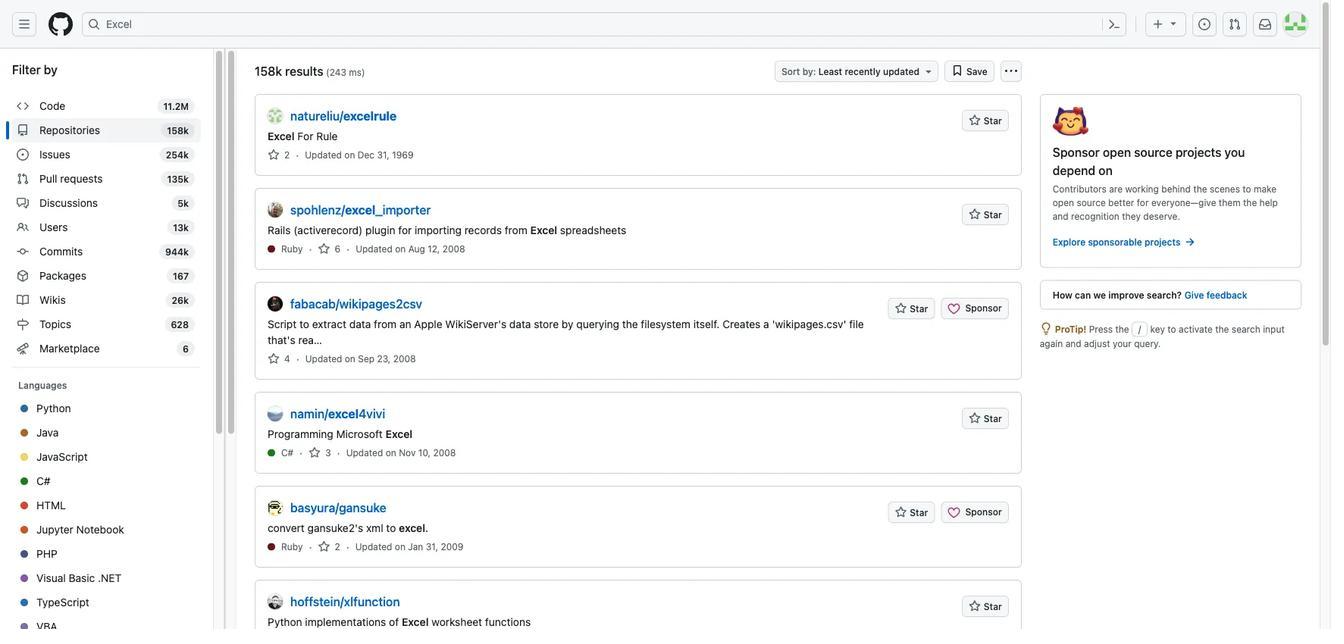 Task type: vqa. For each thing, say whether or not it's contained in the screenshot.


Task type: locate. For each thing, give the bounding box(es) containing it.
1 vertical spatial and
[[1066, 338, 1082, 349]]

0 vertical spatial 158k
[[255, 64, 282, 78]]

ruby language element for spohlenz/
[[281, 242, 303, 256]]

ruby language element down the rails
[[281, 242, 303, 256]]

1 horizontal spatial python
[[268, 616, 302, 628]]

1969
[[392, 150, 414, 160]]

26k
[[172, 295, 189, 306]]

1 horizontal spatial by
[[562, 318, 574, 330]]

java link
[[12, 421, 201, 445]]

4vivi
[[359, 407, 385, 421]]

1 horizontal spatial open
[[1103, 145, 1131, 159]]

· updated on sep 23, 2008
[[296, 353, 416, 365]]

sc 9kayk9 0 image left pull
[[17, 173, 29, 185]]

1 horizontal spatial c#
[[281, 448, 294, 458]]

2 ruby from the top
[[281, 542, 303, 552]]

0 vertical spatial projects
[[1176, 145, 1222, 159]]

sc 9kayk9 0 image left discussions
[[17, 197, 29, 209]]

excel for spohlenz/
[[345, 203, 376, 217]]

2008 right 23, on the bottom
[[393, 354, 416, 364]]

sc 9kayk9 0 image down everyone—give
[[1184, 236, 1196, 248]]

· left the 6 link
[[309, 243, 312, 255]]

158k
[[255, 64, 282, 78], [167, 125, 189, 136]]

repositories
[[39, 124, 100, 136]]

sc 9kayk9 0 image left "topics"
[[17, 318, 29, 331]]

sc 9kayk9 0 image
[[17, 149, 29, 161], [268, 149, 280, 161], [17, 197, 29, 209], [17, 294, 29, 306], [17, 343, 29, 355], [309, 447, 321, 459]]

python left the implementations
[[268, 616, 302, 628]]

them
[[1219, 197, 1241, 208]]

sc 9kayk9 0 image left code
[[17, 100, 29, 112]]

254k
[[166, 149, 189, 160]]

typescript
[[36, 596, 89, 609]]

6 inside filter by element
[[183, 343, 189, 354]]

6 down (activerecord)
[[335, 244, 341, 254]]

0 vertical spatial by
[[44, 63, 57, 77]]

on inside · updated on dec 31, 1969
[[344, 150, 355, 160]]

0 vertical spatial for
[[1137, 197, 1149, 208]]

0 vertical spatial from
[[505, 224, 527, 236]]

rule
[[316, 130, 338, 142]]

updated for namin/
[[346, 448, 383, 458]]

sc 9kayk9 0 image up languages
[[17, 343, 29, 355]]

2008 right the 12,
[[443, 244, 465, 254]]

filter by
[[12, 63, 57, 77]]

pull requests
[[39, 172, 103, 185]]

basic
[[69, 572, 95, 585]]

star for natureliu/
[[984, 115, 1002, 126]]

the inside 'key to activate the search input again and adjust your query.'
[[1215, 324, 1229, 335]]

python link
[[12, 396, 201, 421]]

excel inside button
[[106, 18, 132, 30]]

spohlenz/ excel _importer
[[290, 203, 431, 217]]

1 vertical spatial ruby language element
[[281, 540, 303, 554]]

on left the dec
[[344, 150, 355, 160]]

to right key
[[1168, 324, 1176, 335]]

· down convert gansuke2's xml to excel .
[[346, 541, 349, 553]]

1 horizontal spatial 2
[[335, 542, 340, 552]]

0 horizontal spatial open
[[1053, 197, 1074, 208]]

homepage image
[[49, 12, 73, 36]]

by right filter
[[44, 63, 57, 77]]

by right store
[[562, 318, 574, 330]]

1 vertical spatial projects
[[1145, 237, 1181, 248]]

0 horizontal spatial 6
[[183, 343, 189, 354]]

ruby language element down convert
[[281, 540, 303, 554]]

python inside languages element
[[36, 402, 71, 415]]

on inside · updated on jan 31, 2009
[[395, 542, 406, 552]]

open up the are
[[1103, 145, 1131, 159]]

2008 inside "· updated on aug 12, 2008"
[[443, 244, 465, 254]]

on up the are
[[1099, 163, 1113, 177]]

python for python implementations of excel worksheet functions
[[268, 616, 302, 628]]

basyura/gansuke
[[290, 501, 386, 515]]

0 horizontal spatial c#
[[36, 475, 50, 487]]

· down excel for rule
[[296, 149, 299, 161]]

on inside · updated on sep 23, 2008
[[345, 354, 355, 364]]

0 vertical spatial source
[[1134, 145, 1173, 159]]

natureliu/ excelrule
[[290, 109, 397, 123]]

nov
[[399, 448, 416, 458]]

31, inside · updated on jan 31, 2009
[[426, 542, 438, 552]]

code
[[39, 100, 65, 112]]

1 vertical spatial sponsor
[[965, 303, 1002, 314]]

sc 9kayk9 0 image
[[951, 64, 964, 77], [17, 100, 29, 112], [17, 124, 29, 136], [17, 173, 29, 185], [17, 221, 29, 233], [1184, 236, 1196, 248], [318, 243, 330, 255], [17, 246, 29, 258], [17, 270, 29, 282], [17, 318, 29, 331], [1040, 323, 1052, 335], [268, 353, 280, 365], [318, 541, 330, 553]]

jan
[[408, 542, 423, 552]]

basyura/gansuke link
[[290, 499, 386, 517]]

updated inside · updated on jan 31, 2009
[[355, 542, 392, 552]]

the inside script to extract data from an apple wikiserver's data store by querying the filesystem itself. creates a 'wikipages.csv' file that's rea…
[[622, 318, 638, 330]]

1 horizontal spatial 2 link
[[318, 540, 340, 554]]

sc 9kayk9 0 image left the commits
[[17, 246, 29, 258]]

the right querying
[[622, 318, 638, 330]]

_importer
[[376, 203, 431, 217]]

11.2m
[[163, 101, 189, 111]]

you
[[1225, 145, 1245, 159]]

dec
[[358, 150, 375, 160]]

0 horizontal spatial python
[[36, 402, 71, 415]]

0 horizontal spatial data
[[349, 318, 371, 330]]

31, right the jan
[[426, 542, 438, 552]]

2008 inside · updated on nov 10, 2008
[[433, 448, 456, 458]]

to inside script to extract data from an apple wikiserver's data store by querying the filesystem itself. creates a 'wikipages.csv' file that's rea…
[[299, 318, 309, 330]]

c# down programming
[[281, 448, 294, 458]]

wikis
[[39, 294, 66, 306]]

importing
[[415, 224, 462, 236]]

sc 9kayk9 0 image left issues
[[17, 149, 29, 161]]

sponsor right heart icon
[[965, 507, 1002, 518]]

sort by: least recently updated
[[782, 66, 920, 77]]

working
[[1125, 184, 1159, 194]]

0 vertical spatial 2 link
[[268, 148, 290, 162]]

158k up 254k
[[167, 125, 189, 136]]

rails
[[268, 224, 291, 236]]

your
[[1113, 338, 1132, 349]]

for
[[1137, 197, 1149, 208], [398, 224, 412, 236]]

0 vertical spatial open
[[1103, 145, 1131, 159]]

for up "· updated on aug 12, 2008"
[[398, 224, 412, 236]]

2008 for 4vivi
[[433, 448, 456, 458]]

1 vertical spatial source
[[1077, 197, 1106, 208]]

1 vertical spatial 2008
[[393, 354, 416, 364]]

script
[[268, 318, 297, 330]]

4
[[284, 354, 290, 364]]

1 sponsor link from the top
[[941, 298, 1009, 319]]

updated inside · updated on dec 31, 1969
[[305, 150, 342, 160]]

filter by region
[[0, 49, 224, 629]]

1 horizontal spatial data
[[509, 318, 531, 330]]

data left store
[[509, 318, 531, 330]]

triangle down image
[[1167, 17, 1180, 29]]

c# up the html
[[36, 475, 50, 487]]

sc 9kayk9 0 image inside save button
[[951, 64, 964, 77]]

1 vertical spatial 158k
[[167, 125, 189, 136]]

2 link down gansuke2's at the bottom of the page
[[318, 540, 340, 554]]

2008 inside · updated on sep 23, 2008
[[393, 354, 416, 364]]

on inside · updated on nov 10, 2008
[[386, 448, 396, 458]]

· right c# language element
[[300, 447, 303, 459]]

star button for namin/
[[962, 408, 1009, 429]]

1 vertical spatial 2
[[335, 542, 340, 552]]

the up everyone—give
[[1193, 184, 1207, 194]]

2009
[[441, 542, 464, 552]]

star button for spohlenz/
[[962, 204, 1009, 225]]

1 vertical spatial by
[[562, 318, 574, 330]]

6 link
[[318, 242, 341, 256]]

0 vertical spatial and
[[1053, 211, 1069, 222]]

ruby down the rails
[[281, 244, 303, 254]]

1 ruby from the top
[[281, 244, 303, 254]]

6
[[335, 244, 341, 254], [183, 343, 189, 354]]

on left aug
[[395, 244, 406, 254]]

0 vertical spatial python
[[36, 402, 71, 415]]

1 vertical spatial 6
[[183, 343, 189, 354]]

0 horizontal spatial by
[[44, 63, 57, 77]]

2008 right "10,"
[[433, 448, 456, 458]]

microsoft
[[336, 428, 383, 440]]

heart image
[[948, 507, 960, 519]]

0 horizontal spatial from
[[374, 318, 397, 330]]

sponsor right heart image
[[965, 303, 1002, 314]]

0 horizontal spatial 31,
[[377, 150, 390, 160]]

243
[[329, 67, 346, 78]]

0 vertical spatial 31,
[[377, 150, 390, 160]]

from inside script to extract data from an apple wikiserver's data store by querying the filesystem itself. creates a 'wikipages.csv' file that's rea…
[[374, 318, 397, 330]]

give feedback button
[[1185, 287, 1247, 303]]

1 horizontal spatial 6
[[335, 244, 341, 254]]

0 vertical spatial 2008
[[443, 244, 465, 254]]

sc 9kayk9 0 image down (activerecord)
[[318, 243, 330, 255]]

1 vertical spatial for
[[398, 224, 412, 236]]

3
[[325, 448, 331, 458]]

.
[[425, 522, 428, 534]]

python for python
[[36, 402, 71, 415]]

are
[[1109, 184, 1123, 194]]

1 vertical spatial 31,
[[426, 542, 438, 552]]

to up rea…
[[299, 318, 309, 330]]

excel left for
[[268, 130, 295, 142]]

updated down plugin
[[356, 244, 393, 254]]

updated inside · updated on sep 23, 2008
[[305, 354, 342, 364]]

sc 9kayk9 0 image left save
[[951, 64, 964, 77]]

updated
[[305, 150, 342, 160], [356, 244, 393, 254], [305, 354, 342, 364], [346, 448, 383, 458], [355, 542, 392, 552]]

query.
[[1134, 338, 1161, 349]]

source up working
[[1134, 145, 1173, 159]]

2 vertical spatial sponsor
[[965, 507, 1002, 518]]

0 vertical spatial sponsor link
[[941, 298, 1009, 319]]

filter
[[12, 63, 41, 77]]

depend
[[1053, 163, 1096, 177]]

31, inside · updated on dec 31, 1969
[[377, 150, 390, 160]]

jupyter
[[36, 523, 73, 536]]

implementations
[[305, 616, 386, 628]]

source up recognition
[[1077, 197, 1106, 208]]

script to extract data from an apple wikiserver's data store by querying the filesystem itself. creates a 'wikipages.csv' file that's rea…
[[268, 318, 864, 346]]

data down fabacab/wikipages2csv
[[349, 318, 371, 330]]

0 vertical spatial sponsor
[[1053, 145, 1100, 159]]

open down "contributors" at the top of page
[[1053, 197, 1074, 208]]

projects inside "sponsor open source projects you depend on contributors are working behind the scenes to make open source better for everyone—give them the help and recognition they deserve."
[[1176, 145, 1222, 159]]

1 horizontal spatial source
[[1134, 145, 1173, 159]]

ruby down convert
[[281, 542, 303, 552]]

for down working
[[1137, 197, 1149, 208]]

pull
[[39, 172, 57, 185]]

from right records
[[505, 224, 527, 236]]

2 data from the left
[[509, 318, 531, 330]]

1 data from the left
[[349, 318, 371, 330]]

sponsor up the depend
[[1053, 145, 1100, 159]]

to inside 'key to activate the search input again and adjust your query.'
[[1168, 324, 1176, 335]]

0 horizontal spatial for
[[398, 224, 412, 236]]

sc 9kayk9 0 image down gansuke2's at the bottom of the page
[[318, 541, 330, 553]]

2 link
[[268, 148, 290, 162], [318, 540, 340, 554]]

1 horizontal spatial 158k
[[255, 64, 282, 78]]

31, right the dec
[[377, 150, 390, 160]]

excel up plugin
[[345, 203, 376, 217]]

hoffstein/xlfunction link
[[290, 593, 400, 611]]

2 ruby language element from the top
[[281, 540, 303, 554]]

2 link down excel for rule
[[268, 148, 290, 162]]

on left the jan
[[395, 542, 406, 552]]

the
[[1193, 184, 1207, 194], [1243, 197, 1257, 208], [622, 318, 638, 330], [1115, 324, 1129, 335], [1215, 324, 1229, 335]]

· updated on dec 31, 1969
[[296, 149, 414, 161]]

sc 9kayk9 0 image left 4
[[268, 353, 280, 365]]

updated for spohlenz/
[[356, 244, 393, 254]]

excel up programming microsoft excel
[[328, 407, 359, 421]]

0 vertical spatial 6
[[335, 244, 341, 254]]

135k
[[167, 174, 189, 184]]

and down protip!
[[1066, 338, 1082, 349]]

sc 9kayk9 0 image inside "explore sponsorable projects" link
[[1184, 236, 1196, 248]]

1 vertical spatial 2 link
[[318, 540, 340, 554]]

sc 9kayk9 0 image left wikis at top left
[[17, 294, 29, 306]]

by:
[[803, 66, 816, 77]]

html
[[36, 499, 66, 512]]

languages element
[[6, 396, 207, 629]]

make
[[1254, 184, 1277, 194]]

python up java
[[36, 402, 71, 415]]

and inside 'key to activate the search input again and adjust your query.'
[[1066, 338, 1082, 349]]

search
[[1232, 324, 1261, 335]]

0 horizontal spatial 2 link
[[268, 148, 290, 162]]

0 vertical spatial excel
[[345, 203, 376, 217]]

0 vertical spatial ruby
[[281, 244, 303, 254]]

updated inside "· updated on aug 12, 2008"
[[356, 244, 393, 254]]

ruby language element
[[281, 242, 303, 256], [281, 540, 303, 554]]

1 vertical spatial python
[[268, 616, 302, 628]]

1 vertical spatial ruby
[[281, 542, 303, 552]]

to left make
[[1243, 184, 1251, 194]]

1 vertical spatial open
[[1053, 197, 1074, 208]]

on for · updated on dec 31, 1969
[[344, 150, 355, 160]]

0 vertical spatial c#
[[281, 448, 294, 458]]

0 vertical spatial ruby language element
[[281, 242, 303, 256]]

from left an
[[374, 318, 397, 330]]

2 down gansuke2's at the bottom of the page
[[335, 542, 340, 552]]

on left sep
[[345, 354, 355, 364]]

jupyter notebook
[[36, 523, 124, 536]]

1 ruby language element from the top
[[281, 242, 303, 256]]

1 vertical spatial sponsor link
[[941, 502, 1009, 523]]

sc 9kayk9 0 image up again
[[1040, 323, 1052, 335]]

· right '3'
[[337, 447, 340, 459]]

0 vertical spatial 2
[[284, 150, 290, 160]]

sponsor inside "sponsor open source projects you depend on contributors are working behind the scenes to make open source better for everyone—give them the help and recognition they deserve."
[[1053, 145, 1100, 159]]

better
[[1108, 197, 1134, 208]]

excel left spreadsheets on the top left of page
[[530, 224, 557, 236]]

sc 9kayk9 0 image left '3'
[[309, 447, 321, 459]]

filter by element
[[6, 88, 207, 629]]

updated down microsoft
[[346, 448, 383, 458]]

1 vertical spatial excel
[[328, 407, 359, 421]]

2 vertical spatial 2008
[[433, 448, 456, 458]]

sc 9kayk9 0 image left repositories
[[17, 124, 29, 136]]

1 vertical spatial from
[[374, 318, 397, 330]]

updated down rule
[[305, 150, 342, 160]]

on left nov
[[386, 448, 396, 458]]

again
[[1040, 338, 1063, 349]]

worksheet
[[432, 616, 482, 628]]

projects left you
[[1176, 145, 1222, 159]]

a
[[764, 318, 769, 330]]

158k left results
[[255, 64, 282, 78]]

3 link
[[309, 446, 331, 460]]

star for namin/
[[984, 413, 1002, 424]]

that's
[[268, 334, 295, 346]]

the left the search at right
[[1215, 324, 1229, 335]]

updated down xml
[[355, 542, 392, 552]]

excel right homepage image
[[106, 18, 132, 30]]

updated inside · updated on nov 10, 2008
[[346, 448, 383, 458]]

contributors
[[1053, 184, 1107, 194]]

1 horizontal spatial 31,
[[426, 542, 438, 552]]

and up explore
[[1053, 211, 1069, 222]]

1 vertical spatial c#
[[36, 475, 50, 487]]

data
[[349, 318, 371, 330], [509, 318, 531, 330]]

star
[[984, 115, 1002, 126], [984, 209, 1002, 220], [910, 303, 928, 314], [984, 413, 1002, 424], [910, 507, 928, 518], [984, 601, 1002, 612]]

0 horizontal spatial 158k
[[167, 125, 189, 136]]

projects down deserve.
[[1145, 237, 1181, 248]]

sc 9kayk9 0 image for discussions
[[17, 197, 29, 209]]

improve
[[1109, 290, 1144, 301]]

search?
[[1147, 290, 1182, 301]]

on inside "· updated on aug 12, 2008"
[[395, 244, 406, 254]]

sc 9kayk9 0 image inside 3 link
[[309, 447, 321, 459]]

6 down 628
[[183, 343, 189, 354]]

star button for natureliu/
[[962, 110, 1009, 131]]

notifications image
[[1259, 18, 1271, 30]]

star button for hoffstein/xlfunction
[[962, 596, 1009, 617]]

records
[[465, 224, 502, 236]]

spreadsheets
[[560, 224, 626, 236]]

explore sponsorable projects link
[[1053, 235, 1289, 255]]

158k inside filter by element
[[167, 125, 189, 136]]

1 horizontal spatial for
[[1137, 197, 1149, 208]]

updated down rea…
[[305, 354, 342, 364]]

on for · updated on nov 10, 2008
[[386, 448, 396, 458]]

sponsor for fabacab/wikipages2csv
[[965, 303, 1002, 314]]

excel up the jan
[[399, 522, 425, 534]]

2 down excel for rule
[[284, 150, 290, 160]]

2 sponsor link from the top
[[941, 502, 1009, 523]]



Task type: describe. For each thing, give the bounding box(es) containing it.
least
[[819, 66, 842, 77]]

hoffstein/xlfunction
[[290, 595, 400, 609]]

)
[[362, 67, 365, 78]]

apple
[[414, 318, 442, 330]]

on for · updated on jan 31, 2009
[[395, 542, 406, 552]]

they
[[1122, 211, 1141, 222]]

convert gansuke2's xml to excel .
[[268, 522, 428, 534]]

· updated on aug 12, 2008
[[347, 243, 465, 255]]

key
[[1150, 324, 1165, 335]]

1 horizontal spatial from
[[505, 224, 527, 236]]

158k for 158k results ( 243 ms )
[[255, 64, 282, 78]]

excel button
[[82, 12, 1127, 36]]

ruby for spohlenz/
[[281, 244, 303, 254]]

behind
[[1162, 184, 1191, 194]]

sc 9kayk9 0 image left users
[[17, 221, 29, 233]]

sc 9kayk9 0 image for marketplace
[[17, 343, 29, 355]]

input
[[1263, 324, 1285, 335]]

by inside script to extract data from an apple wikiserver's data store by querying the filesystem itself. creates a 'wikipages.csv' file that's rea…
[[562, 318, 574, 330]]

rea…
[[298, 334, 322, 346]]

press the
[[1089, 324, 1129, 335]]

help
[[1260, 197, 1278, 208]]

java
[[36, 426, 59, 439]]

628
[[171, 319, 189, 330]]

topics
[[39, 318, 71, 331]]

press
[[1089, 324, 1113, 335]]

by inside region
[[44, 63, 57, 77]]

2008 for _importer
[[443, 244, 465, 254]]

filesystem
[[641, 318, 691, 330]]

sc 9kayk9 0 image for issues
[[17, 149, 29, 161]]

how
[[1053, 290, 1073, 301]]

sponsor link for fabacab/wikipages2csv
[[941, 298, 1009, 319]]

· right 4
[[296, 353, 299, 365]]

2 vertical spatial excel
[[399, 522, 425, 534]]

sc 9kayk9 0 image inside 4 link
[[268, 353, 280, 365]]

itself.
[[693, 318, 720, 330]]

natureliu/
[[290, 109, 343, 123]]

c# inside languages element
[[36, 475, 50, 487]]

.net
[[98, 572, 122, 585]]

namin/
[[290, 407, 328, 421]]

0 horizontal spatial 2
[[284, 150, 290, 160]]

31, for · updated on jan 31, 2009
[[426, 542, 438, 552]]

recently
[[845, 66, 881, 77]]

programming microsoft excel
[[268, 428, 413, 440]]

everyone—give
[[1151, 197, 1216, 208]]

store
[[534, 318, 559, 330]]

sc 9kayk9 0 image for wikis
[[17, 294, 29, 306]]

sponsor for basyura/gansuke
[[965, 507, 1002, 518]]

feedback
[[1207, 290, 1247, 301]]

javascript
[[36, 451, 88, 463]]

· down gansuke2's at the bottom of the page
[[309, 541, 312, 553]]

querying
[[576, 318, 619, 330]]

activate
[[1179, 324, 1213, 335]]

notebook
[[76, 523, 124, 536]]

on for · updated on aug 12, 2008
[[395, 244, 406, 254]]

0 horizontal spatial source
[[1077, 197, 1106, 208]]

'wikipages.csv'
[[772, 318, 846, 330]]

excelrule
[[343, 109, 397, 123]]

issue opened image
[[1199, 18, 1211, 30]]

deserve.
[[1143, 211, 1180, 222]]

excel up · updated on nov 10, 2008
[[386, 428, 413, 440]]

c# language element
[[281, 446, 294, 460]]

ruby language element for basyura/gansuke
[[281, 540, 303, 554]]

for inside "sponsor open source projects you depend on contributors are working behind the scenes to make open source better for everyone—give them the help and recognition they deserve."
[[1137, 197, 1149, 208]]

sponsorable
[[1088, 237, 1142, 248]]

of
[[389, 616, 399, 628]]

convert
[[268, 522, 305, 534]]

languages
[[18, 380, 67, 390]]

excel for namin/
[[328, 407, 359, 421]]

on inside "sponsor open source projects you depend on contributors are working behind the scenes to make open source better for everyone—give them the help and recognition they deserve."
[[1099, 163, 1113, 177]]

packages
[[39, 270, 86, 282]]

discussions
[[39, 197, 98, 209]]

gansuke2's
[[307, 522, 363, 534]]

package icon image
[[1053, 107, 1088, 136]]

can
[[1075, 290, 1091, 301]]

sponsor link for basyura/gansuke
[[941, 502, 1009, 523]]

open column options image
[[1005, 65, 1017, 77]]

adjust
[[1084, 338, 1110, 349]]

namin/ excel 4vivi
[[290, 407, 385, 421]]

jupyter notebook link
[[12, 518, 201, 542]]

5k
[[178, 198, 189, 208]]

heart image
[[948, 303, 960, 315]]

31, for · updated on dec 31, 1969
[[377, 150, 390, 160]]

sc 9kayk9 0 image left the packages
[[17, 270, 29, 282]]

star for spohlenz/
[[984, 209, 1002, 220]]

javascript link
[[12, 445, 201, 469]]

158k for 158k
[[167, 125, 189, 136]]

the left help
[[1243, 197, 1257, 208]]

visual basic .net
[[36, 572, 122, 585]]

excel right of
[[402, 616, 429, 628]]

protip!
[[1055, 324, 1087, 335]]

and inside "sponsor open source projects you depend on contributors are working behind the scenes to make open source better for everyone—give them the help and recognition they deserve."
[[1053, 211, 1069, 222]]

file
[[849, 318, 864, 330]]

functions
[[485, 616, 531, 628]]

extract
[[312, 318, 346, 330]]

git pull request image
[[1229, 18, 1241, 30]]

recognition
[[1071, 211, 1120, 222]]

167
[[173, 271, 189, 281]]

plus image
[[1152, 18, 1164, 30]]

on for · updated on sep 23, 2008
[[345, 354, 355, 364]]

sort
[[782, 66, 800, 77]]

key to activate the search input again and adjust your query.
[[1040, 324, 1285, 349]]

programming
[[268, 428, 333, 440]]

star for hoffstein/xlfunction
[[984, 601, 1002, 612]]

158k results ( 243 ms )
[[255, 64, 365, 78]]

results
[[285, 64, 323, 78]]

requests
[[60, 172, 103, 185]]

to right xml
[[386, 522, 396, 534]]

explore sponsorable projects
[[1053, 237, 1181, 248]]

ruby for basyura/gansuke
[[281, 542, 303, 552]]

· right the 6 link
[[347, 243, 350, 255]]

xml
[[366, 522, 383, 534]]

we
[[1094, 290, 1106, 301]]

command palette image
[[1108, 18, 1120, 30]]

the up the your
[[1115, 324, 1129, 335]]

sc 9kayk9 0 image down excel for rule
[[268, 149, 280, 161]]

rails (activerecord) plugin for importing records from excel spreadsheets
[[268, 224, 626, 236]]

sc 9kayk9 0 image inside the 6 link
[[318, 243, 330, 255]]

visual basic .net link
[[12, 566, 201, 591]]

plugin
[[365, 224, 395, 236]]

wikiserver's
[[445, 318, 507, 330]]

an
[[399, 318, 411, 330]]

/
[[1138, 324, 1141, 335]]

excel for rule
[[268, 130, 338, 142]]

updated for basyura/gansuke
[[355, 542, 392, 552]]

to inside "sponsor open source projects you depend on contributors are working behind the scenes to make open source better for everyone—give them the help and recognition they deserve."
[[1243, 184, 1251, 194]]



